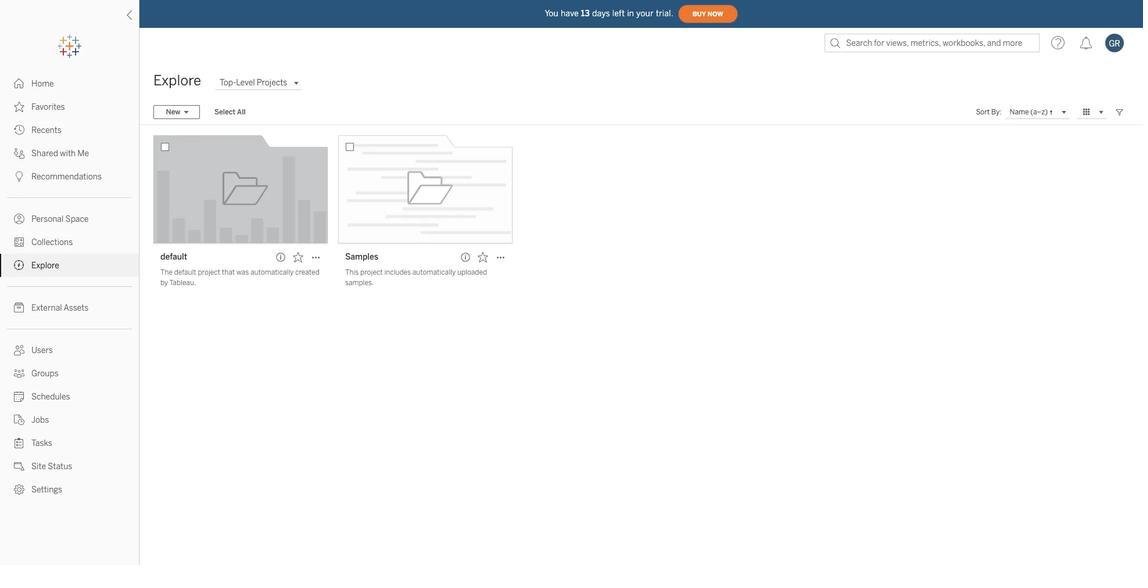 Task type: describe. For each thing, give the bounding box(es) containing it.
by text only_f5he34f image for site status
[[14, 462, 24, 472]]

uploaded
[[458, 269, 487, 277]]

personal
[[31, 215, 64, 224]]

by text only_f5he34f image for shared with me
[[14, 148, 24, 159]]

(a–z)
[[1031, 108, 1049, 116]]

buy now button
[[678, 5, 738, 23]]

external assets
[[31, 304, 89, 313]]

schedules link
[[0, 386, 139, 409]]

buy now
[[693, 10, 724, 18]]

by text only_f5he34f image for recents
[[14, 125, 24, 136]]

navigation panel element
[[0, 35, 139, 502]]

samples image
[[338, 136, 513, 244]]

by text only_f5he34f image for external assets
[[14, 303, 24, 313]]

recommendations
[[31, 172, 102, 182]]

this
[[345, 269, 359, 277]]

by:
[[992, 108, 1002, 116]]

in
[[628, 8, 635, 18]]

select all
[[215, 108, 246, 116]]

project inside the default project that was automatically created by tableau.
[[198, 269, 220, 277]]

settings
[[31, 486, 62, 495]]

projects
[[257, 78, 287, 88]]

space
[[65, 215, 89, 224]]

assets
[[64, 304, 89, 313]]

shared
[[31, 149, 58, 159]]

all
[[237, 108, 246, 116]]

project inside this project includes automatically uploaded samples.
[[361, 269, 383, 277]]

jobs link
[[0, 409, 139, 432]]

the default project that was automatically created by tableau.
[[161, 269, 320, 287]]

settings link
[[0, 479, 139, 502]]

by text only_f5he34f image for users
[[14, 345, 24, 356]]

site status
[[31, 462, 72, 472]]

tasks link
[[0, 432, 139, 455]]

sort by:
[[977, 108, 1002, 116]]

samples
[[345, 252, 379, 262]]

by text only_f5he34f image for favorites
[[14, 102, 24, 112]]

left
[[613, 8, 625, 18]]

have
[[561, 8, 579, 18]]

top-level projects
[[220, 78, 287, 88]]

external
[[31, 304, 62, 313]]

trial.
[[656, 8, 674, 18]]

users link
[[0, 339, 139, 362]]

users
[[31, 346, 53, 356]]

jobs
[[31, 416, 49, 426]]

new button
[[154, 105, 200, 119]]

this project includes automatically uploaded samples.
[[345, 269, 487, 287]]

by text only_f5he34f image for explore
[[14, 261, 24, 271]]

grid view image
[[1082, 107, 1093, 117]]

samples.
[[345, 279, 374, 287]]

by text only_f5he34f image for tasks
[[14, 438, 24, 449]]

13
[[581, 8, 590, 18]]

explore link
[[0, 254, 139, 277]]

shared with me link
[[0, 142, 139, 165]]

automatically inside this project includes automatically uploaded samples.
[[413, 269, 456, 277]]

main navigation. press the up and down arrow keys to access links. element
[[0, 72, 139, 502]]

Search for views, metrics, workbooks, and more text field
[[825, 34, 1040, 52]]

by text only_f5he34f image for schedules
[[14, 392, 24, 402]]

default image
[[154, 136, 328, 244]]

tasks
[[31, 439, 52, 449]]

that
[[222, 269, 235, 277]]

site status link
[[0, 455, 139, 479]]

home link
[[0, 72, 139, 95]]

now
[[708, 10, 724, 18]]

select all button
[[207, 105, 253, 119]]

buy
[[693, 10, 706, 18]]



Task type: locate. For each thing, give the bounding box(es) containing it.
10 by text only_f5he34f image from the top
[[14, 369, 24, 379]]

by text only_f5he34f image inside shared with me link
[[14, 148, 24, 159]]

by text only_f5he34f image for collections
[[14, 237, 24, 248]]

the
[[161, 269, 173, 277]]

1 by text only_f5he34f image from the top
[[14, 303, 24, 313]]

8 by text only_f5he34f image from the top
[[14, 261, 24, 271]]

created
[[295, 269, 320, 277]]

1 automatically from the left
[[251, 269, 294, 277]]

by text only_f5he34f image inside schedules 'link'
[[14, 392, 24, 402]]

0 vertical spatial default
[[161, 252, 187, 262]]

name (a–z)
[[1010, 108, 1049, 116]]

groups link
[[0, 362, 139, 386]]

1 vertical spatial default
[[174, 269, 196, 277]]

0 horizontal spatial explore
[[31, 261, 59, 271]]

tableau.
[[170, 279, 196, 287]]

groups
[[31, 369, 59, 379]]

default up tableau.
[[174, 269, 196, 277]]

was
[[237, 269, 249, 277]]

automatically right includes
[[413, 269, 456, 277]]

by text only_f5he34f image inside the groups link
[[14, 369, 24, 379]]

you have 13 days left in your trial.
[[545, 8, 674, 18]]

0 vertical spatial explore
[[154, 72, 201, 89]]

name
[[1010, 108, 1030, 116]]

by text only_f5he34f image
[[14, 303, 24, 313], [14, 415, 24, 426]]

top-
[[220, 78, 236, 88]]

by text only_f5he34f image for recommendations
[[14, 172, 24, 182]]

personal space
[[31, 215, 89, 224]]

by text only_f5he34f image for settings
[[14, 485, 24, 495]]

2 project from the left
[[361, 269, 383, 277]]

explore down collections
[[31, 261, 59, 271]]

explore
[[154, 72, 201, 89], [31, 261, 59, 271]]

by
[[161, 279, 168, 287]]

automatically
[[251, 269, 294, 277], [413, 269, 456, 277]]

favorites
[[31, 102, 65, 112]]

by text only_f5he34f image inside tasks link
[[14, 438, 24, 449]]

days
[[593, 8, 611, 18]]

with
[[60, 149, 76, 159]]

your
[[637, 8, 654, 18]]

6 by text only_f5he34f image from the top
[[14, 214, 24, 224]]

3 by text only_f5he34f image from the top
[[14, 125, 24, 136]]

select
[[215, 108, 236, 116]]

by text only_f5he34f image inside users link
[[14, 345, 24, 356]]

11 by text only_f5he34f image from the top
[[14, 392, 24, 402]]

1 horizontal spatial automatically
[[413, 269, 456, 277]]

by text only_f5he34f image inside recents link
[[14, 125, 24, 136]]

0 horizontal spatial project
[[198, 269, 220, 277]]

by text only_f5he34f image inside collections link
[[14, 237, 24, 248]]

by text only_f5he34f image left jobs
[[14, 415, 24, 426]]

recents link
[[0, 119, 139, 142]]

1 vertical spatial explore
[[31, 261, 59, 271]]

by text only_f5he34f image inside favorites link
[[14, 102, 24, 112]]

by text only_f5he34f image inside explore link
[[14, 261, 24, 271]]

favorites link
[[0, 95, 139, 119]]

project up samples.
[[361, 269, 383, 277]]

1 by text only_f5he34f image from the top
[[14, 79, 24, 89]]

by text only_f5he34f image inside settings link
[[14, 485, 24, 495]]

default inside the default project that was automatically created by tableau.
[[174, 269, 196, 277]]

project left that
[[198, 269, 220, 277]]

you
[[545, 8, 559, 18]]

1 horizontal spatial project
[[361, 269, 383, 277]]

1 vertical spatial by text only_f5he34f image
[[14, 415, 24, 426]]

by text only_f5he34f image for groups
[[14, 369, 24, 379]]

14 by text only_f5he34f image from the top
[[14, 485, 24, 495]]

default up the on the left
[[161, 252, 187, 262]]

site
[[31, 462, 46, 472]]

13 by text only_f5he34f image from the top
[[14, 462, 24, 472]]

default
[[161, 252, 187, 262], [174, 269, 196, 277]]

explore up new popup button
[[154, 72, 201, 89]]

7 by text only_f5he34f image from the top
[[14, 237, 24, 248]]

2 by text only_f5he34f image from the top
[[14, 415, 24, 426]]

by text only_f5he34f image inside recommendations 'link'
[[14, 172, 24, 182]]

2 by text only_f5he34f image from the top
[[14, 102, 24, 112]]

recommendations link
[[0, 165, 139, 188]]

explore inside main navigation. press the up and down arrow keys to access links. element
[[31, 261, 59, 271]]

schedules
[[31, 393, 70, 402]]

collections link
[[0, 231, 139, 254]]

4 by text only_f5he34f image from the top
[[14, 148, 24, 159]]

by text only_f5he34f image for personal space
[[14, 214, 24, 224]]

personal space link
[[0, 208, 139, 231]]

top-level projects button
[[215, 76, 303, 90]]

by text only_f5he34f image left "external" at left
[[14, 303, 24, 313]]

12 by text only_f5he34f image from the top
[[14, 438, 24, 449]]

me
[[78, 149, 89, 159]]

recents
[[31, 126, 62, 136]]

sort
[[977, 108, 990, 116]]

2 automatically from the left
[[413, 269, 456, 277]]

external assets link
[[0, 297, 139, 320]]

automatically right "was"
[[251, 269, 294, 277]]

level
[[236, 78, 255, 88]]

by text only_f5he34f image for jobs
[[14, 415, 24, 426]]

by text only_f5he34f image inside "external assets" link
[[14, 303, 24, 313]]

collections
[[31, 238, 73, 248]]

includes
[[385, 269, 411, 277]]

new
[[166, 108, 181, 116]]

0 horizontal spatial automatically
[[251, 269, 294, 277]]

by text only_f5he34f image inside jobs link
[[14, 415, 24, 426]]

1 horizontal spatial explore
[[154, 72, 201, 89]]

by text only_f5he34f image inside site status link
[[14, 462, 24, 472]]

by text only_f5he34f image for home
[[14, 79, 24, 89]]

1 project from the left
[[198, 269, 220, 277]]

9 by text only_f5he34f image from the top
[[14, 345, 24, 356]]

name (a–z) button
[[1006, 105, 1071, 119]]

automatically inside the default project that was automatically created by tableau.
[[251, 269, 294, 277]]

project
[[198, 269, 220, 277], [361, 269, 383, 277]]

shared with me
[[31, 149, 89, 159]]

by text only_f5he34f image inside personal space link
[[14, 214, 24, 224]]

home
[[31, 79, 54, 89]]

0 vertical spatial by text only_f5he34f image
[[14, 303, 24, 313]]

5 by text only_f5he34f image from the top
[[14, 172, 24, 182]]

status
[[48, 462, 72, 472]]

by text only_f5he34f image inside home link
[[14, 79, 24, 89]]

by text only_f5he34f image
[[14, 79, 24, 89], [14, 102, 24, 112], [14, 125, 24, 136], [14, 148, 24, 159], [14, 172, 24, 182], [14, 214, 24, 224], [14, 237, 24, 248], [14, 261, 24, 271], [14, 345, 24, 356], [14, 369, 24, 379], [14, 392, 24, 402], [14, 438, 24, 449], [14, 462, 24, 472], [14, 485, 24, 495]]



Task type: vqa. For each thing, say whether or not it's contained in the screenshot.
third /
no



